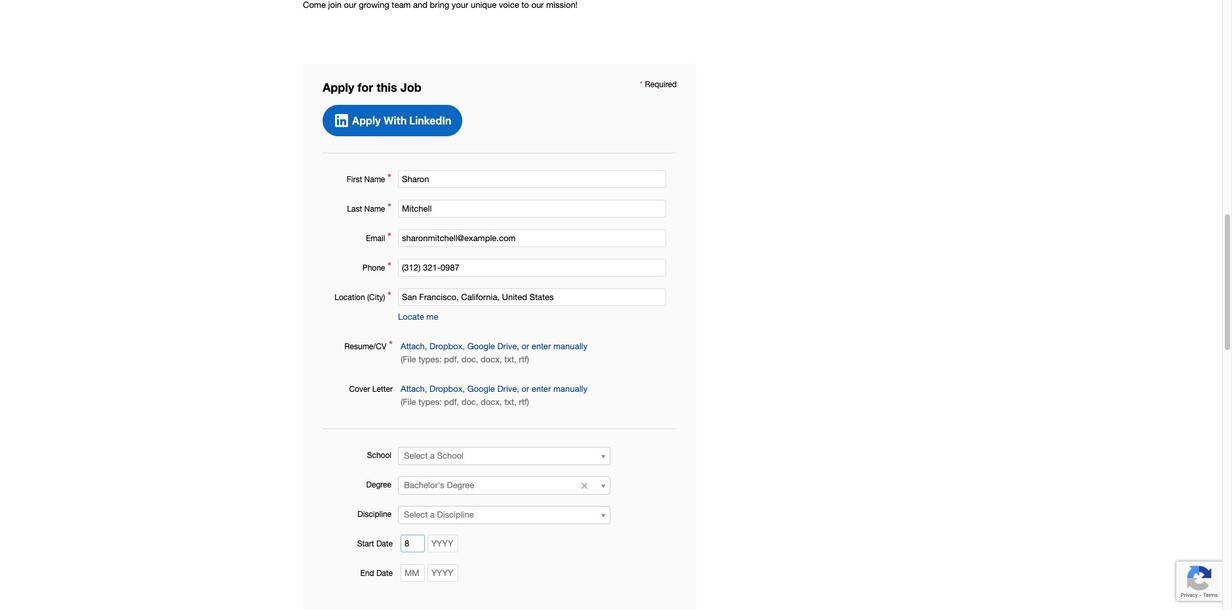 Task type: locate. For each thing, give the bounding box(es) containing it.
Education Start Year text field
[[428, 536, 458, 553]]

Education End Year text field
[[428, 565, 458, 583]]

Education Start Month text field
[[401, 536, 425, 553]]

None text field
[[398, 230, 667, 248]]

Education End Month text field
[[401, 565, 425, 583]]

None text field
[[398, 171, 667, 189], [398, 200, 667, 218], [398, 259, 667, 277], [398, 289, 667, 307], [398, 171, 667, 189], [398, 200, 667, 218], [398, 259, 667, 277], [398, 289, 667, 307]]



